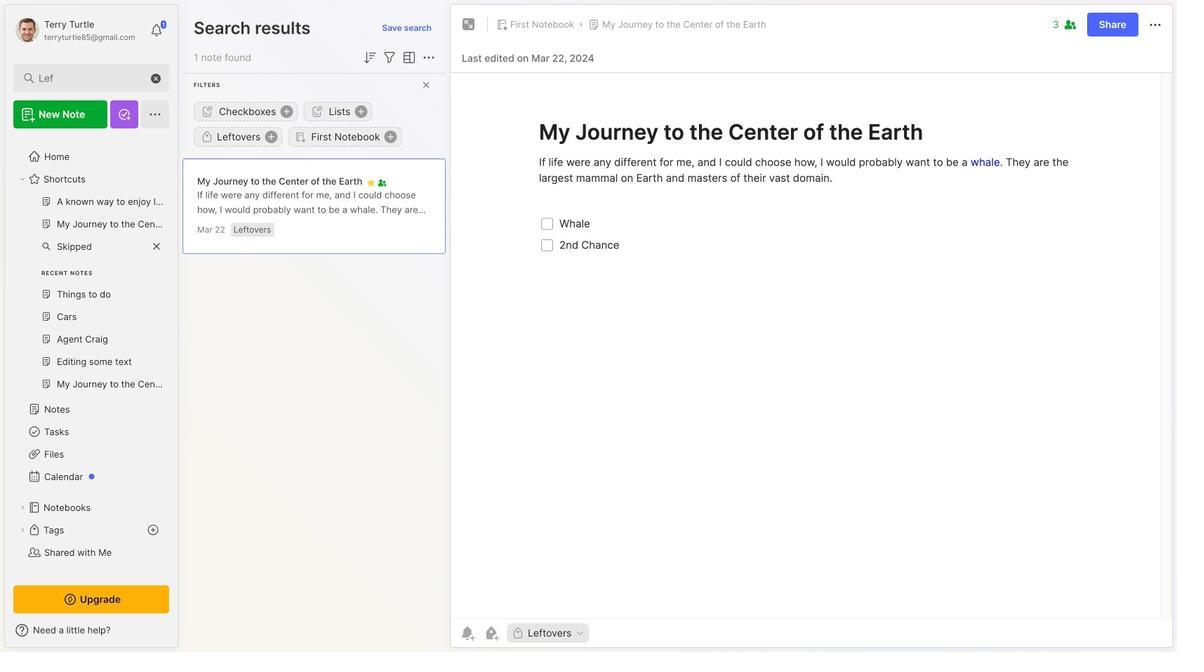 Task type: describe. For each thing, give the bounding box(es) containing it.
tree inside main element
[[5, 137, 178, 595]]

Search text field
[[39, 72, 151, 85]]

click to collapse image
[[177, 626, 188, 643]]

note window element
[[450, 4, 1173, 651]]

group inside main element
[[13, 190, 169, 404]]

main element
[[0, 0, 183, 652]]

expand note image
[[460, 16, 477, 33]]

Add filters field
[[381, 49, 398, 66]]

add filters image
[[381, 49, 398, 66]]

Account field
[[13, 16, 135, 44]]

More options field
[[420, 49, 437, 66]]

expand tags image
[[18, 526, 27, 534]]

Note Editor text field
[[451, 72, 1172, 618]]

add tag image
[[483, 625, 500, 642]]

none search field inside main element
[[39, 69, 151, 86]]



Task type: locate. For each thing, give the bounding box(es) containing it.
group
[[13, 190, 169, 404]]

View options field
[[398, 49, 418, 66]]

WHAT'S NEW field
[[5, 619, 178, 642]]

expand notebooks image
[[18, 503, 27, 512]]

Sort options field
[[362, 49, 378, 66]]

tree
[[5, 137, 178, 595]]

more actions image
[[1147, 17, 1164, 33]]

Leftovers Tag actions field
[[572, 628, 585, 638]]

add a reminder image
[[459, 625, 476, 642]]

None search field
[[39, 69, 151, 86]]

More actions field
[[1147, 16, 1164, 33]]



Task type: vqa. For each thing, say whether or not it's contained in the screenshot.
shortcuts
no



